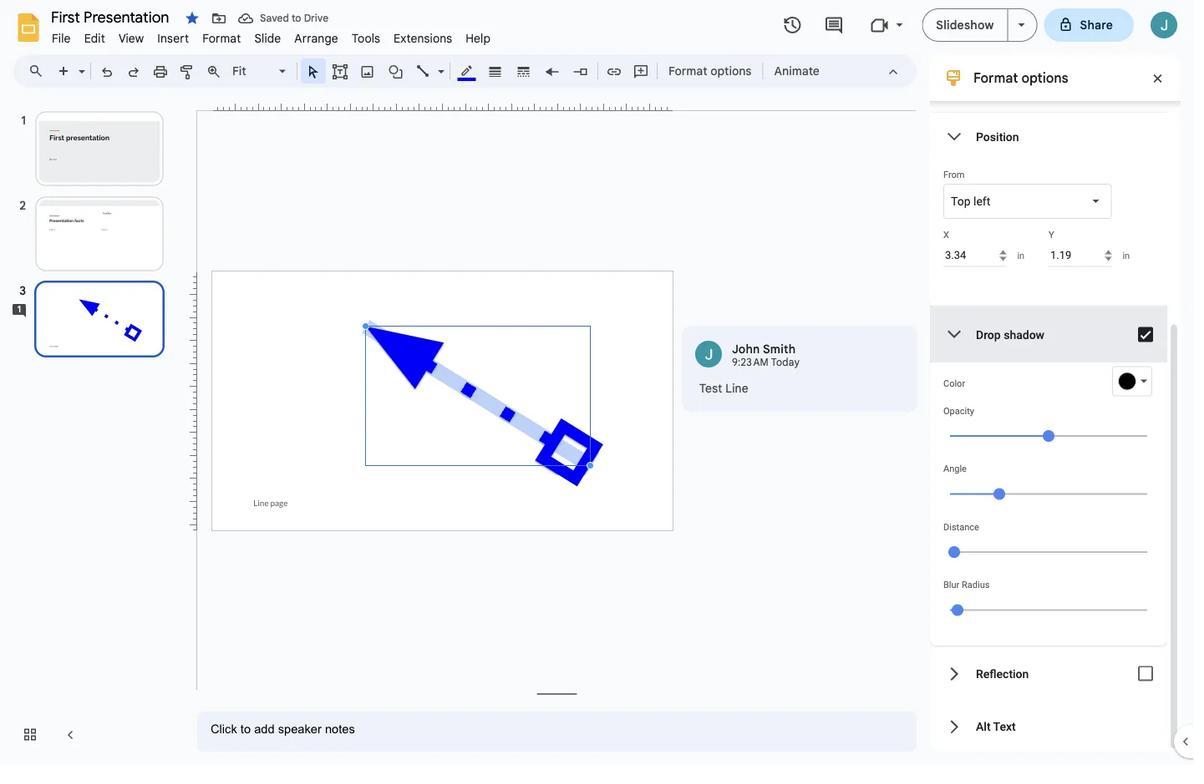 Task type: describe. For each thing, give the bounding box(es) containing it.
text
[[994, 721, 1016, 735]]

file menu item
[[45, 28, 77, 48]]

Zoom field
[[227, 59, 293, 84]]

from
[[944, 170, 965, 180]]

line weight list. 24px selected. option
[[486, 59, 505, 83]]

left
[[974, 195, 991, 209]]

x
[[944, 230, 949, 241]]

format menu item
[[196, 28, 248, 48]]

drop shadow
[[976, 328, 1045, 342]]

menu bar banner
[[0, 0, 1194, 766]]

today
[[771, 357, 800, 369]]

top
[[951, 195, 971, 209]]

Y position, measured in inches. Value must be between -58712 and 58712 text field
[[1049, 245, 1112, 267]]

slideshow
[[936, 18, 994, 32]]

position
[[976, 131, 1019, 144]]

insert
[[157, 31, 189, 46]]

format options section
[[930, 0, 1181, 752]]

Star checkbox
[[181, 7, 204, 30]]

test
[[700, 381, 723, 396]]

saved to drive button
[[234, 7, 333, 30]]

color
[[944, 379, 966, 389]]

opacity slider
[[944, 417, 1154, 455]]

line dash list. line dash: dot selected. option
[[514, 59, 534, 83]]

line start list. arrow style: filled arrow selected. option
[[543, 59, 562, 83]]

border color: blue image
[[458, 59, 477, 81]]

view
[[119, 31, 144, 46]]

options inside format options button
[[711, 64, 752, 78]]

shape image
[[387, 59, 406, 83]]

X position, measured in inches. Value must be between -58712 and 58712 text field
[[944, 245, 1007, 267]]

blur
[[944, 581, 960, 591]]

slideshow button
[[922, 8, 1009, 42]]

9:23 am
[[732, 357, 769, 369]]

in for y
[[1123, 251, 1130, 262]]

animate button
[[767, 59, 827, 84]]

Zoom text field
[[230, 59, 277, 83]]

john smith image
[[695, 341, 722, 368]]

extensions menu item
[[387, 28, 459, 48]]

john
[[732, 342, 760, 357]]

blur radius
[[944, 581, 990, 591]]

arrange menu item
[[288, 28, 345, 48]]

line
[[726, 381, 749, 396]]

edit menu item
[[77, 28, 112, 48]]

format inside button
[[669, 64, 708, 78]]

insert menu item
[[151, 28, 196, 48]]

john smith 9:23 am today
[[732, 342, 800, 369]]

format options button
[[661, 59, 759, 84]]

file
[[52, 31, 71, 46]]

tools menu item
[[345, 28, 387, 48]]

angle image
[[994, 489, 1006, 501]]

saved to drive
[[260, 12, 329, 25]]

tools
[[352, 31, 380, 46]]

drop
[[976, 328, 1001, 342]]

angle
[[944, 464, 967, 475]]

Toggle reflection checkbox
[[1129, 658, 1163, 691]]

new slide with layout image
[[74, 60, 85, 66]]

arrange
[[295, 31, 338, 46]]

format options inside section
[[974, 69, 1069, 86]]



Task type: vqa. For each thing, say whether or not it's contained in the screenshot.
Extensions menu item
yes



Task type: locate. For each thing, give the bounding box(es) containing it.
shadow
[[1004, 328, 1045, 342]]

alt text
[[976, 721, 1016, 735]]

menu bar containing file
[[45, 22, 497, 49]]

Menus field
[[21, 59, 58, 83]]

test line
[[700, 381, 749, 396]]

alt text tab
[[930, 703, 1168, 752]]

slide
[[254, 31, 281, 46]]

reflection tab
[[930, 646, 1168, 703]]

list containing john smith
[[682, 326, 918, 412]]

format
[[202, 31, 241, 46], [669, 64, 708, 78], [974, 69, 1018, 86]]

opacity
[[944, 406, 975, 417]]

format inside section
[[974, 69, 1018, 86]]

drive
[[304, 12, 329, 25]]

smith
[[763, 342, 796, 357]]

reflection
[[976, 668, 1029, 681]]

in right x position, measured in inches. value must be between -58712 and 58712 text field
[[1018, 251, 1025, 262]]

format options
[[669, 64, 752, 78], [974, 69, 1069, 86]]

1 horizontal spatial format options
[[974, 69, 1069, 86]]

distance image
[[949, 547, 960, 559]]

y
[[1049, 230, 1055, 241]]

toggle reflection image
[[1129, 658, 1163, 691]]

list
[[682, 326, 918, 412]]

options down presentation options icon
[[1022, 69, 1069, 86]]

in right the y position, measured in inches. value must be between -58712 and 58712 text field
[[1123, 251, 1130, 262]]

format options application
[[0, 0, 1194, 766]]

view menu item
[[112, 28, 151, 48]]

opacity image
[[1043, 431, 1055, 443]]

main toolbar
[[49, 59, 828, 84]]

in for x
[[1018, 251, 1025, 262]]

menu bar inside 'menu bar' banner
[[45, 22, 497, 49]]

top left option
[[951, 194, 991, 210]]

to
[[292, 12, 301, 25]]

insert image image
[[358, 59, 377, 83]]

distance
[[944, 522, 979, 533]]

list inside format options application
[[682, 326, 918, 412]]

alt
[[976, 721, 991, 735]]

2 horizontal spatial format
[[974, 69, 1018, 86]]

animate
[[774, 64, 820, 78]]

blur radius image
[[952, 605, 964, 617]]

angle slider
[[944, 475, 1154, 513]]

2 in from the left
[[1123, 251, 1130, 262]]

format inside menu item
[[202, 31, 241, 46]]

share button
[[1044, 8, 1134, 42]]

options
[[711, 64, 752, 78], [1022, 69, 1069, 86]]

1 horizontal spatial options
[[1022, 69, 1069, 86]]

slide menu item
[[248, 28, 288, 48]]

navigation inside format options application
[[0, 94, 184, 766]]

1 horizontal spatial format
[[669, 64, 708, 78]]

distance slider
[[944, 533, 1154, 571]]

in
[[1018, 251, 1025, 262], [1123, 251, 1130, 262]]

Toggle shadow checkbox
[[1129, 318, 1163, 352]]

0 horizontal spatial format options
[[669, 64, 752, 78]]

top left
[[951, 195, 991, 209]]

saved
[[260, 12, 289, 25]]

blur radius slider
[[944, 591, 1154, 629]]

drop shadow tab
[[930, 307, 1168, 364]]

1 in from the left
[[1018, 251, 1025, 262]]

1 horizontal spatial in
[[1123, 251, 1130, 262]]

navigation
[[0, 94, 184, 766]]

help
[[466, 31, 491, 46]]

line end list. arrow style: hollow square selected. option
[[571, 59, 591, 83]]

extensions
[[394, 31, 452, 46]]

0 horizontal spatial options
[[711, 64, 752, 78]]

options inside format options section
[[1022, 69, 1069, 86]]

presentation options image
[[1019, 23, 1025, 27]]

menu bar
[[45, 22, 497, 49]]

format options inside button
[[669, 64, 752, 78]]

options left animate
[[711, 64, 752, 78]]

position tab
[[930, 113, 1168, 162]]

radius
[[962, 581, 990, 591]]

edit
[[84, 31, 105, 46]]

0 horizontal spatial format
[[202, 31, 241, 46]]

0 horizontal spatial in
[[1018, 251, 1025, 262]]

Rename text field
[[45, 7, 179, 27]]

help menu item
[[459, 28, 497, 48]]

share
[[1080, 18, 1113, 32]]



